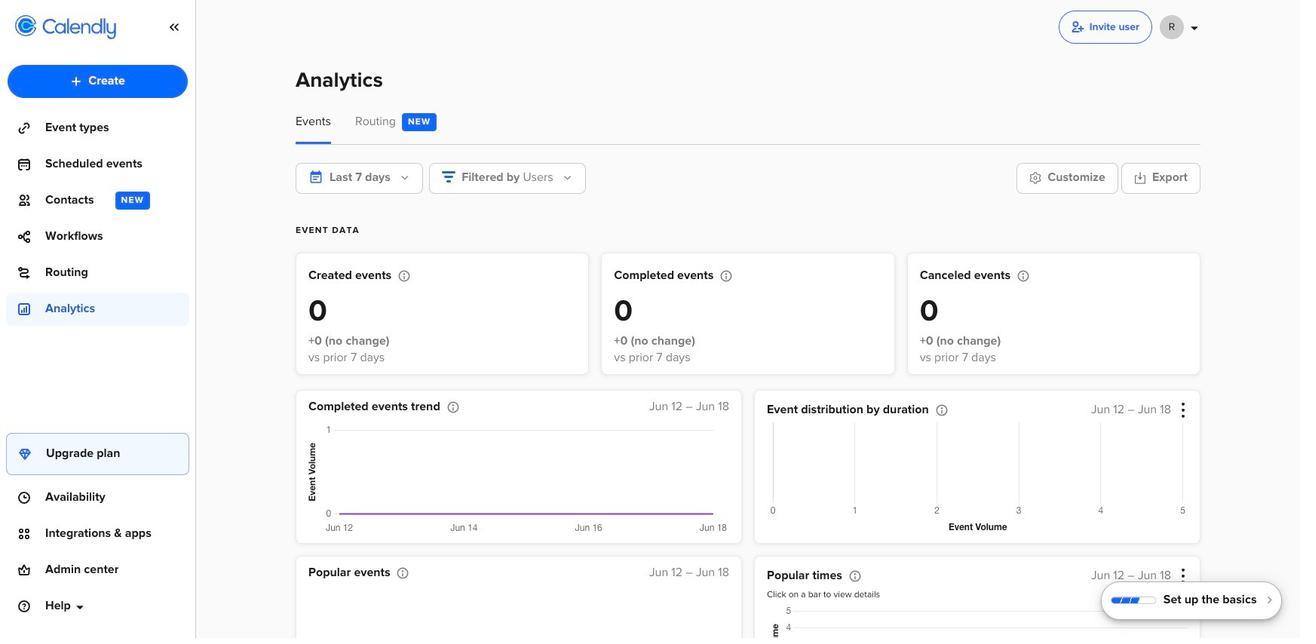Task type: describe. For each thing, give the bounding box(es) containing it.
main navigation element
[[0, 0, 196, 638]]

event distribution by duration image
[[767, 423, 1189, 536]]

popular times image
[[767, 604, 1189, 638]]

calendly image
[[42, 18, 116, 39]]

completed events trend image
[[301, 423, 730, 536]]



Task type: vqa. For each thing, say whether or not it's contained in the screenshot.
Find event types field
no



